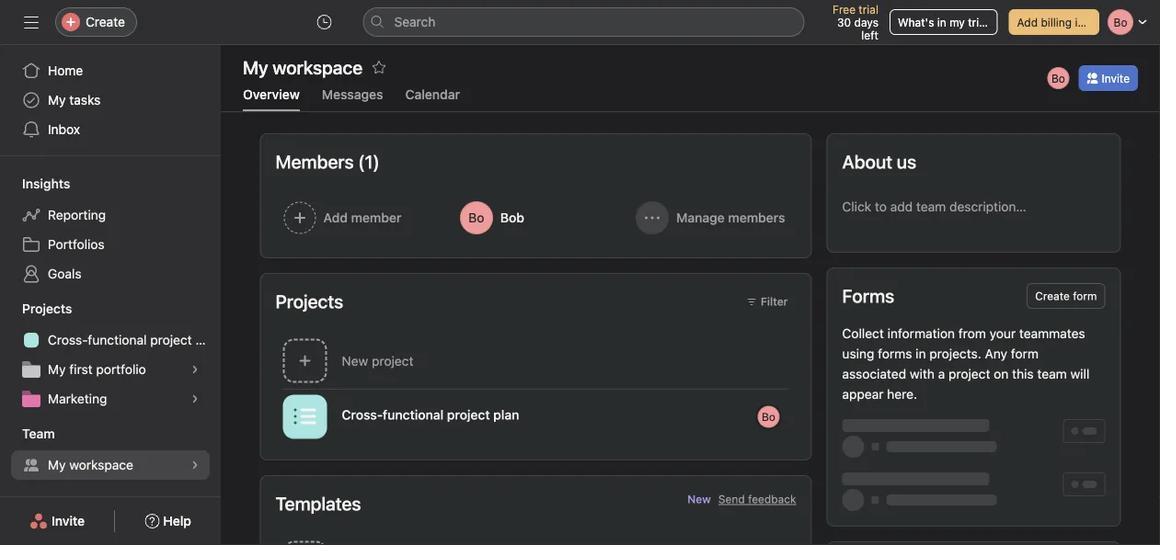 Task type: vqa. For each thing, say whether or not it's contained in the screenshot.
list item
no



Task type: locate. For each thing, give the bounding box(es) containing it.
0 horizontal spatial cross-functional project plan
[[48, 333, 221, 348]]

1 my from the top
[[48, 92, 66, 108]]

add to starred image
[[372, 60, 386, 75]]

my workspace link
[[11, 451, 210, 480]]

0 vertical spatial create
[[86, 14, 125, 29]]

0 horizontal spatial form
[[1011, 346, 1039, 362]]

show options image
[[789, 410, 804, 425]]

0 vertical spatial form
[[1073, 290, 1097, 303]]

my down team
[[48, 458, 66, 473]]

messages button
[[322, 87, 383, 111]]

days
[[854, 16, 878, 29]]

0 horizontal spatial functional
[[88, 333, 147, 348]]

project
[[150, 333, 192, 348], [372, 353, 413, 369], [949, 367, 990, 382], [447, 408, 490, 423]]

my tasks link
[[11, 86, 210, 115]]

1 vertical spatial form
[[1011, 346, 1039, 362]]

1 horizontal spatial plan
[[493, 408, 519, 423]]

0 vertical spatial invite
[[1102, 72, 1130, 85]]

my inside teams element
[[48, 458, 66, 473]]

appear
[[842, 387, 884, 402]]

add
[[1017, 16, 1038, 29]]

projects button
[[0, 300, 72, 318]]

insights element
[[0, 167, 221, 293]]

1 horizontal spatial cross-functional project plan
[[342, 408, 519, 423]]

inbox
[[48, 122, 80, 137]]

0 vertical spatial new
[[342, 353, 368, 369]]

what's
[[898, 16, 934, 29]]

2 vertical spatial my
[[48, 458, 66, 473]]

projects up 'new project'
[[276, 291, 343, 312]]

in
[[937, 16, 946, 29], [916, 346, 926, 362]]

projects down goals
[[22, 301, 72, 316]]

portfolio
[[96, 362, 146, 377]]

0 horizontal spatial projects
[[22, 301, 72, 316]]

1 horizontal spatial invite button
[[1079, 65, 1138, 91]]

cross-functional project plan
[[48, 333, 221, 348], [342, 408, 519, 423]]

see details, my workspace image
[[190, 460, 201, 471]]

cross- up first
[[48, 333, 88, 348]]

0 horizontal spatial plan
[[195, 333, 221, 348]]

functional down 'new project'
[[383, 408, 444, 423]]

create
[[86, 14, 125, 29], [1035, 290, 1070, 303]]

2 my from the top
[[48, 362, 66, 377]]

goals
[[48, 266, 81, 282]]

1 vertical spatial my
[[48, 362, 66, 377]]

projects
[[276, 291, 343, 312], [22, 301, 72, 316]]

1 vertical spatial cross-functional project plan
[[342, 408, 519, 423]]

from
[[958, 326, 986, 341]]

0 horizontal spatial cross-
[[48, 333, 88, 348]]

new project
[[342, 353, 413, 369]]

projects inside projects 'dropdown button'
[[22, 301, 72, 316]]

here.
[[887, 387, 917, 402]]

create form
[[1035, 290, 1097, 303]]

invite button down the info on the right top of page
[[1079, 65, 1138, 91]]

1 horizontal spatial form
[[1073, 290, 1097, 303]]

create inside dropdown button
[[86, 14, 125, 29]]

0 horizontal spatial invite
[[52, 514, 85, 529]]

forms
[[878, 346, 912, 362]]

about us
[[842, 151, 916, 172]]

0 horizontal spatial create
[[86, 14, 125, 29]]

feedback
[[748, 493, 796, 506]]

1 horizontal spatial cross-
[[342, 408, 383, 423]]

team
[[1037, 367, 1067, 382]]

on
[[994, 367, 1009, 382]]

0 vertical spatial invite button
[[1079, 65, 1138, 91]]

my left first
[[48, 362, 66, 377]]

create up home link at the left top of page
[[86, 14, 125, 29]]

team
[[22, 426, 55, 442]]

cross-functional project plan inside projects element
[[48, 333, 221, 348]]

create button
[[55, 7, 137, 37]]

my inside projects element
[[48, 362, 66, 377]]

my inside global "element"
[[48, 92, 66, 108]]

information
[[887, 326, 955, 341]]

1 horizontal spatial new
[[687, 493, 711, 506]]

create for create form
[[1035, 290, 1070, 303]]

1 vertical spatial create
[[1035, 290, 1070, 303]]

0 vertical spatial my
[[48, 92, 66, 108]]

form up 'this'
[[1011, 346, 1039, 362]]

invite button
[[1079, 65, 1138, 91], [18, 505, 97, 538]]

bo left show options 'image'
[[762, 411, 775, 424]]

1 horizontal spatial in
[[937, 16, 946, 29]]

bo
[[1051, 72, 1065, 85], [762, 411, 775, 424]]

1 horizontal spatial invite
[[1102, 72, 1130, 85]]

collect information from your teammates using forms in projects. any form associated with a project on this team will appear here.
[[842, 326, 1090, 402]]

my
[[950, 16, 965, 29]]

send
[[718, 493, 745, 506]]

new send feedback
[[687, 493, 796, 506]]

create up teammates
[[1035, 290, 1070, 303]]

my for my tasks
[[48, 92, 66, 108]]

1 vertical spatial in
[[916, 346, 926, 362]]

cross-functional project plan down 'new project'
[[342, 408, 519, 423]]

portfolios link
[[11, 230, 210, 259]]

cross-
[[48, 333, 88, 348], [342, 408, 383, 423]]

functional
[[88, 333, 147, 348], [383, 408, 444, 423]]

1 horizontal spatial bo
[[1051, 72, 1065, 85]]

0 vertical spatial functional
[[88, 333, 147, 348]]

0 vertical spatial plan
[[195, 333, 221, 348]]

1 vertical spatial cross-
[[342, 408, 383, 423]]

invite
[[1102, 72, 1130, 85], [52, 514, 85, 529]]

0 vertical spatial cross-functional project plan
[[48, 333, 221, 348]]

marketing
[[48, 391, 107, 407]]

my left tasks
[[48, 92, 66, 108]]

0 vertical spatial cross-
[[48, 333, 88, 348]]

create inside button
[[1035, 290, 1070, 303]]

1 vertical spatial invite
[[52, 514, 85, 529]]

add member
[[323, 210, 401, 225]]

invite for the bottommost invite button
[[52, 514, 85, 529]]

my workspace
[[48, 458, 133, 473]]

search button
[[363, 7, 804, 37]]

in down information
[[916, 346, 926, 362]]

projects.
[[929, 346, 981, 362]]

trial?
[[968, 16, 993, 29]]

3 my from the top
[[48, 458, 66, 473]]

0 horizontal spatial invite button
[[18, 505, 97, 538]]

invite button down my workspace
[[18, 505, 97, 538]]

1 horizontal spatial create
[[1035, 290, 1070, 303]]

my
[[48, 92, 66, 108], [48, 362, 66, 377], [48, 458, 66, 473]]

create for create
[[86, 14, 125, 29]]

with
[[910, 367, 935, 382]]

in left my
[[937, 16, 946, 29]]

1 horizontal spatial functional
[[383, 408, 444, 423]]

bo down billing
[[1051, 72, 1065, 85]]

free trial 30 days left
[[833, 3, 878, 41]]

insights
[[22, 176, 70, 191]]

cross- down 'new project'
[[342, 408, 383, 423]]

filter button
[[738, 289, 796, 315]]

messages
[[322, 87, 383, 102]]

in inside collect information from your teammates using forms in projects. any form associated with a project on this team will appear here.
[[916, 346, 926, 362]]

form up teammates
[[1073, 290, 1097, 303]]

form
[[1073, 290, 1097, 303], [1011, 346, 1039, 362]]

plan
[[195, 333, 221, 348], [493, 408, 519, 423]]

see details, marketing image
[[190, 394, 201, 405]]

teammates
[[1019, 326, 1085, 341]]

0 horizontal spatial in
[[916, 346, 926, 362]]

filter
[[761, 295, 788, 308]]

functional up "portfolio"
[[88, 333, 147, 348]]

0 vertical spatial in
[[937, 16, 946, 29]]

left
[[861, 29, 878, 41]]

0 vertical spatial bo
[[1051, 72, 1065, 85]]

functional inside projects element
[[88, 333, 147, 348]]

1 vertical spatial bo
[[762, 411, 775, 424]]

1 vertical spatial new
[[687, 493, 711, 506]]

teams element
[[0, 418, 221, 484]]

associated
[[842, 367, 906, 382]]

0 horizontal spatial new
[[342, 353, 368, 369]]

workspace
[[69, 458, 133, 473]]

what's in my trial? button
[[890, 9, 998, 35]]

cross-functional project plan up "portfolio"
[[48, 333, 221, 348]]



Task type: describe. For each thing, give the bounding box(es) containing it.
list image
[[294, 406, 316, 428]]

1 vertical spatial invite button
[[18, 505, 97, 538]]

marketing link
[[11, 385, 210, 414]]

using
[[842, 346, 874, 362]]

home
[[48, 63, 83, 78]]

insights button
[[0, 175, 70, 193]]

billing
[[1041, 16, 1072, 29]]

portfolios
[[48, 237, 105, 252]]

in inside "button"
[[937, 16, 946, 29]]

add member button
[[276, 193, 444, 243]]

home link
[[11, 56, 210, 86]]

new for new project
[[342, 353, 368, 369]]

collect
[[842, 326, 884, 341]]

forms
[[842, 285, 894, 307]]

1 vertical spatial plan
[[493, 408, 519, 423]]

reporting
[[48, 207, 106, 223]]

projects element
[[0, 293, 221, 418]]

add billing info button
[[1009, 9, 1099, 35]]

free
[[833, 3, 856, 16]]

your
[[990, 326, 1016, 341]]

goals link
[[11, 259, 210, 289]]

hide sidebar image
[[24, 15, 39, 29]]

overview button
[[243, 87, 300, 111]]

see details, my first portfolio image
[[190, 364, 201, 375]]

cross- inside projects element
[[48, 333, 88, 348]]

templates
[[276, 493, 361, 515]]

help button
[[133, 505, 203, 538]]

bob button
[[452, 193, 620, 243]]

tasks
[[69, 92, 101, 108]]

form inside button
[[1073, 290, 1097, 303]]

project inside collect information from your teammates using forms in projects. any form associated with a project on this team will appear here.
[[949, 367, 990, 382]]

first
[[69, 362, 93, 377]]

manage members
[[676, 210, 785, 225]]

0 horizontal spatial bo
[[762, 411, 775, 424]]

my workspace
[[243, 56, 363, 78]]

create form button
[[1027, 283, 1105, 309]]

bob
[[500, 210, 524, 225]]

1 vertical spatial functional
[[383, 408, 444, 423]]

will
[[1070, 367, 1090, 382]]

what's in my trial?
[[898, 16, 993, 29]]

my first portfolio
[[48, 362, 146, 377]]

add billing info
[[1017, 16, 1094, 29]]

manage members button
[[628, 193, 796, 243]]

my for my workspace
[[48, 458, 66, 473]]

my tasks
[[48, 92, 101, 108]]

trial
[[859, 3, 878, 16]]

form inside collect information from your teammates using forms in projects. any form associated with a project on this team will appear here.
[[1011, 346, 1039, 362]]

plan inside cross-functional project plan link
[[195, 333, 221, 348]]

team button
[[0, 425, 55, 443]]

history image
[[317, 15, 332, 29]]

overview
[[243, 87, 300, 102]]

inbox link
[[11, 115, 210, 144]]

30
[[837, 16, 851, 29]]

1 horizontal spatial projects
[[276, 291, 343, 312]]

any
[[985, 346, 1007, 362]]

this
[[1012, 367, 1034, 382]]

cross-functional project plan link
[[11, 326, 221, 355]]

global element
[[0, 45, 221, 155]]

calendar
[[405, 87, 460, 102]]

members (1)
[[276, 151, 380, 172]]

calendar button
[[405, 87, 460, 111]]

info
[[1075, 16, 1094, 29]]

new for new send feedback
[[687, 493, 711, 506]]

search
[[394, 14, 436, 29]]

invite for invite button to the right
[[1102, 72, 1130, 85]]

help
[[163, 514, 191, 529]]

send feedback link
[[718, 491, 796, 508]]

my for my first portfolio
[[48, 362, 66, 377]]

search list box
[[363, 7, 804, 37]]

a
[[938, 367, 945, 382]]

reporting link
[[11, 201, 210, 230]]

my first portfolio link
[[11, 355, 210, 385]]



